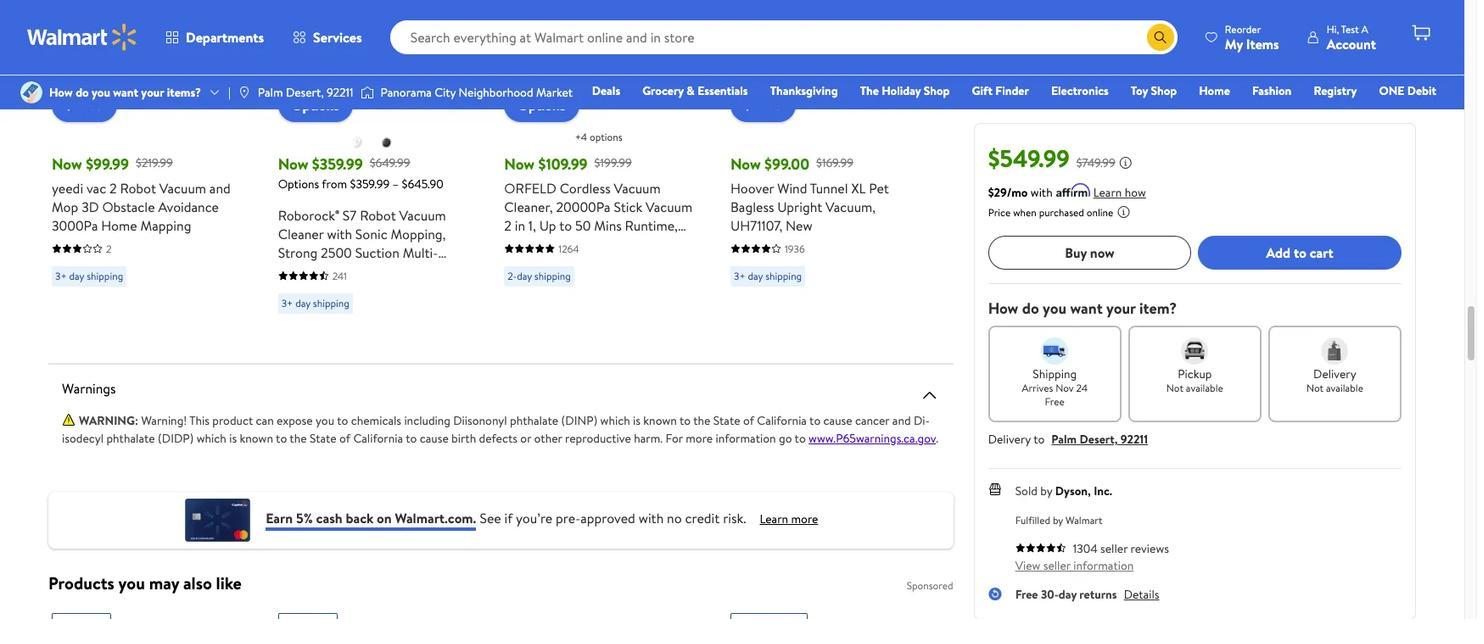 Task type: locate. For each thing, give the bounding box(es) containing it.
with left no
[[639, 509, 664, 528]]

0 horizontal spatial want
[[113, 84, 138, 101]]

your
[[141, 84, 164, 101], [1106, 298, 1136, 319]]

0 vertical spatial california
[[757, 412, 807, 429]]

0 horizontal spatial which
[[197, 430, 226, 447]]

reviews
[[1131, 540, 1169, 557]]

cause left "cancer"
[[823, 412, 852, 429]]

0 horizontal spatial home
[[101, 216, 137, 235]]

this
[[189, 412, 209, 429]]

product group
[[52, 0, 241, 320], [278, 0, 467, 320], [504, 0, 693, 320], [730, 0, 919, 320]]

1 horizontal spatial do
[[1022, 298, 1039, 319]]

not inside pickup not available
[[1166, 381, 1183, 395]]

day
[[69, 269, 84, 283], [517, 269, 532, 283], [748, 269, 763, 283], [295, 296, 310, 310], [1059, 586, 1077, 603]]

3+ day shipping down 3000pa
[[55, 269, 123, 283]]

now $359.99 $649.99 options from $359.99 – $645.90
[[278, 153, 444, 192]]

2 down obstacle
[[106, 241, 112, 256]]

seller right 1304 at the right bottom of the page
[[1100, 540, 1128, 557]]

learn up online in the right top of the page
[[1093, 184, 1122, 201]]

5%
[[296, 509, 313, 528]]

0 horizontal spatial is
[[229, 430, 237, 447]]

to inside button
[[1294, 243, 1306, 262]]

home down the my
[[1199, 82, 1230, 99]]

1 vertical spatial delivery
[[988, 431, 1031, 448]]

options for now $359.99
[[292, 95, 339, 114]]

more right "for"
[[686, 430, 713, 447]]

phthalate
[[510, 412, 558, 429], [106, 430, 155, 447]]

how do you want your item?
[[988, 298, 1177, 319]]

robot down 'suction'
[[363, 280, 399, 299]]

 image for panorama
[[360, 84, 374, 101]]

now inside now $359.99 $649.99 options from $359.99 – $645.90
[[278, 153, 308, 174]]

cash
[[316, 509, 342, 528]]

product group containing now $359.99
[[278, 0, 467, 320]]

0 vertical spatial want
[[113, 84, 138, 101]]

1 horizontal spatial information
[[1073, 557, 1134, 574]]

0 vertical spatial of
[[743, 412, 754, 429]]

your left items?
[[141, 84, 164, 101]]

$359.99 up from at top
[[312, 153, 363, 174]]

vacuum inside now $99.99 $219.99 yeedi vac 2 robot vacuum and mop 3d obstacle avoidance 3000pa home mapping
[[159, 179, 206, 197]]

0 vertical spatial which
[[600, 412, 630, 429]]

product group containing now $99.00
[[730, 0, 919, 320]]

add to cart image
[[59, 95, 79, 115]]

0 vertical spatial home
[[1199, 82, 1230, 99]]

4 product group from the left
[[730, 0, 919, 320]]

1 horizontal spatial phthalate
[[510, 412, 558, 429]]

1 vertical spatial and
[[423, 262, 444, 280]]

3+ day shipping down 241
[[281, 296, 349, 310]]

want for item?
[[1070, 298, 1103, 319]]

intent image for shipping image
[[1041, 338, 1068, 365]]

with left sonic on the top left
[[327, 224, 352, 243]]

details
[[1124, 586, 1159, 603]]

1 vertical spatial of
[[339, 430, 350, 447]]

to down arrives
[[1033, 431, 1045, 448]]

control
[[314, 280, 359, 299]]

0 horizontal spatial shop
[[924, 82, 950, 99]]

desert,
[[286, 84, 324, 101], [1080, 431, 1118, 448]]

california up go
[[757, 412, 807, 429]]

suction
[[355, 243, 399, 262]]

do down walmart image
[[76, 84, 89, 101]]

3 product group from the left
[[504, 0, 693, 320]]

california down chemicals
[[353, 430, 403, 447]]

1 shop from the left
[[924, 82, 950, 99]]

1 vertical spatial by
[[1053, 513, 1063, 528]]

3+ down uh71107,
[[734, 269, 745, 283]]

robot
[[120, 179, 156, 197], [360, 206, 396, 224], [363, 280, 399, 299]]

0 horizontal spatial add
[[79, 95, 103, 114]]

4 now from the left
[[730, 153, 761, 174]]

shipping
[[87, 269, 123, 283], [534, 269, 571, 283], [765, 269, 802, 283], [313, 296, 349, 310]]

0 horizontal spatial 3+ day shipping
[[55, 269, 123, 283]]

the
[[860, 82, 879, 99]]

now up orfeld
[[504, 153, 535, 174]]

0 horizontal spatial phthalate
[[106, 430, 155, 447]]

 image
[[237, 86, 251, 99]]

learn for learn more
[[760, 511, 788, 528]]

0 horizontal spatial delivery
[[988, 431, 1031, 448]]

add up $99.99
[[79, 95, 103, 114]]

to
[[559, 216, 572, 235], [1294, 243, 1306, 262], [337, 412, 348, 429], [679, 412, 691, 429], [809, 412, 821, 429], [276, 430, 287, 447], [406, 430, 417, 447], [795, 430, 806, 447], [1033, 431, 1045, 448]]

0 vertical spatial phthalate
[[510, 412, 558, 429]]

on
[[377, 509, 392, 528]]

your for items?
[[141, 84, 164, 101]]

shipping down 1936 in the right of the page
[[765, 269, 802, 283]]

vacuum down $219.99
[[159, 179, 206, 197]]

white image
[[351, 135, 365, 149]]

the holiday shop
[[860, 82, 950, 99]]

debit
[[1407, 82, 1436, 99]]

now inside now $99.00 $169.99 hoover wind tunnel xl pet bagless upright vacuum, uh71107, new
[[730, 153, 761, 174]]

day down level
[[295, 296, 310, 310]]

available for pickup
[[1186, 381, 1223, 395]]

go
[[779, 430, 792, 447]]

1 vertical spatial do
[[1022, 298, 1039, 319]]

0 horizontal spatial more
[[686, 430, 713, 447]]

add to cart image
[[737, 95, 758, 115]]

add button up $99.00
[[730, 88, 795, 122]]

 image left add to cart image
[[20, 81, 42, 104]]

20000pa
[[556, 197, 611, 216]]

1 vertical spatial home
[[101, 216, 137, 235]]

roborock® s7 robot vacuum cleaner with sonic mopping, strong 2500 suction multi-level mapping, plus app and voice control robot mop(black) image
[[278, 0, 436, 108]]

not for delivery
[[1306, 381, 1324, 395]]

3 now from the left
[[504, 153, 535, 174]]

2 inside now $99.99 $219.99 yeedi vac 2 robot vacuum and mop 3d obstacle avoidance 3000pa home mapping
[[109, 179, 117, 197]]

vac
[[86, 179, 106, 197]]

cleaner,
[[504, 197, 553, 216]]

which down the this
[[197, 430, 226, 447]]

delivery inside delivery not available
[[1313, 366, 1356, 383]]

palm down nov
[[1051, 431, 1077, 448]]

vacuum down the $645.90
[[399, 206, 446, 224]]

2 available from the left
[[1326, 381, 1363, 395]]

black image
[[380, 135, 394, 149]]

1 vertical spatial known
[[240, 430, 273, 447]]

0 horizontal spatial known
[[240, 430, 273, 447]]

1 horizontal spatial not
[[1306, 381, 1324, 395]]

mapping,
[[312, 262, 366, 280]]

mins
[[594, 216, 622, 235]]

product group containing now $109.99
[[504, 0, 693, 320]]

add inside add to cart button
[[1266, 243, 1291, 262]]

1 vertical spatial your
[[1106, 298, 1136, 319]]

deals
[[592, 82, 620, 99]]

delivery up sold
[[988, 431, 1031, 448]]

the
[[693, 412, 710, 429], [290, 430, 307, 447]]

24
[[1076, 381, 1088, 395]]

now up roborock®
[[278, 153, 308, 174]]

known down can
[[240, 430, 273, 447]]

information left go
[[716, 430, 776, 447]]

buy now
[[1065, 243, 1114, 262]]

options up $109.99
[[518, 95, 565, 114]]

shipping down 241
[[313, 296, 349, 310]]

pet
[[869, 179, 889, 197]]

0 vertical spatial cause
[[823, 412, 852, 429]]

sold by dyson, inc.
[[1015, 483, 1112, 500]]

more inside warning! this product can expose you to chemicals including diisononyl phthalate (dinp) which is known to the state of california to cause cancer and di- isodecyl phthalate (didp) which is known to the state of california to cause birth defects or other reproductive harm. for more information go to
[[686, 430, 713, 447]]

cause down including
[[420, 430, 449, 447]]

Walmart Site-Wide search field
[[390, 20, 1177, 54]]

back
[[346, 509, 374, 528]]

www.p65warnings.ca.gov link
[[809, 430, 936, 447]]

day down 3000pa
[[69, 269, 84, 283]]

palm right |
[[258, 84, 283, 101]]

0 vertical spatial do
[[76, 84, 89, 101]]

want down buy now button
[[1070, 298, 1103, 319]]

robot down $219.99
[[120, 179, 156, 197]]

of
[[743, 412, 754, 429], [339, 430, 350, 447]]

1 horizontal spatial add
[[758, 95, 782, 114]]

to inside "now $109.99 $199.99 orfeld cordless vacuum cleaner, 20000pa stick vacuum 2 in 1, up to 50 mins runtime, with dual digital motor for deep clean whole house"
[[559, 216, 572, 235]]

your left item?
[[1106, 298, 1136, 319]]

warnings
[[62, 379, 116, 397]]

1 add button from the left
[[52, 88, 117, 122]]

0 horizontal spatial seller
[[1043, 557, 1071, 574]]

you inside warning! this product can expose you to chemicals including diisononyl phthalate (dinp) which is known to the state of california to cause cancer and di- isodecyl phthalate (didp) which is known to the state of california to cause birth defects or other reproductive harm. for more information go to
[[316, 412, 334, 429]]

to right go
[[795, 430, 806, 447]]

0 vertical spatial state
[[713, 412, 740, 429]]

0 vertical spatial and
[[209, 179, 231, 197]]

1 horizontal spatial shop
[[1151, 82, 1177, 99]]

robot right s7
[[360, 206, 396, 224]]

1 horizontal spatial options link
[[504, 88, 579, 122]]

affirm image
[[1056, 183, 1090, 197]]

0 horizontal spatial your
[[141, 84, 164, 101]]

available for delivery
[[1326, 381, 1363, 395]]

you right expose
[[316, 412, 334, 429]]

2 not from the left
[[1306, 381, 1324, 395]]

0 horizontal spatial add button
[[52, 88, 117, 122]]

0 vertical spatial information
[[716, 430, 776, 447]]

options link up +4
[[504, 88, 579, 122]]

risk.
[[723, 509, 746, 528]]

4.4348 stars out of 5, based on 1304 seller reviews element
[[1015, 543, 1066, 553]]

is down product
[[229, 430, 237, 447]]

known up harm.
[[643, 412, 677, 429]]

not inside delivery not available
[[1306, 381, 1324, 395]]

0 vertical spatial the
[[693, 412, 710, 429]]

pickup not available
[[1166, 366, 1223, 395]]

vacuum,
[[826, 197, 876, 216]]

with left dual
[[504, 235, 529, 253]]

3+ down 3000pa
[[55, 269, 67, 283]]

electronics
[[1051, 82, 1109, 99]]

day left clean
[[517, 269, 532, 283]]

now for $99.99
[[52, 153, 82, 174]]

2 now from the left
[[278, 153, 308, 174]]

not down intent image for pickup
[[1166, 381, 1183, 395]]

shipping
[[1033, 366, 1077, 383]]

0 horizontal spatial not
[[1166, 381, 1183, 395]]

1 horizontal spatial palm
[[1051, 431, 1077, 448]]

seller down 4.4348 stars out of 5, based on 1304 seller reviews element
[[1043, 557, 1071, 574]]

available
[[1186, 381, 1223, 395], [1326, 381, 1363, 395]]

now up yeedi
[[52, 153, 82, 174]]

2-
[[508, 269, 517, 283]]

s7
[[343, 206, 357, 224]]

1 horizontal spatial state
[[713, 412, 740, 429]]

delivery
[[1313, 366, 1356, 383], [988, 431, 1031, 448]]

1 horizontal spatial available
[[1326, 381, 1363, 395]]

by for fulfilled
[[1053, 513, 1063, 528]]

yeedi vac 2 robot vacuum and mop 3d obstacle avoidance 3000pa home mapping image
[[52, 0, 210, 108]]

not down intent image for delivery
[[1306, 381, 1324, 395]]

1 horizontal spatial your
[[1106, 298, 1136, 319]]

0 horizontal spatial do
[[76, 84, 89, 101]]

+4 options
[[575, 129, 622, 144]]

shop right toy
[[1151, 82, 1177, 99]]

$99.00
[[764, 153, 809, 174]]

0 horizontal spatial 92211
[[327, 84, 353, 101]]

1 vertical spatial how
[[988, 298, 1018, 319]]

price when purchased online
[[988, 205, 1113, 220]]

0 vertical spatial how
[[49, 84, 73, 101]]

wind
[[777, 179, 807, 197]]

0 vertical spatial desert,
[[286, 84, 324, 101]]

1 vertical spatial free
[[1015, 586, 1038, 603]]

phthalate up 'or'
[[510, 412, 558, 429]]

3+ down level
[[281, 296, 293, 310]]

0 horizontal spatial learn
[[760, 511, 788, 528]]

to left 50
[[559, 216, 572, 235]]

0 horizontal spatial how
[[49, 84, 73, 101]]

free down shipping
[[1045, 395, 1065, 409]]

add right essentials
[[758, 95, 782, 114]]

0 horizontal spatial and
[[209, 179, 231, 197]]

available inside pickup not available
[[1186, 381, 1223, 395]]

information up returns
[[1073, 557, 1134, 574]]

stick
[[614, 197, 642, 216]]

available down intent image for delivery
[[1326, 381, 1363, 395]]

0 horizontal spatial 3+
[[55, 269, 67, 283]]

3+ for now $99.00
[[734, 269, 745, 283]]

day for $109.99
[[517, 269, 532, 283]]

is up harm.
[[633, 412, 641, 429]]

1 horizontal spatial 3+ day shipping
[[281, 296, 349, 310]]

one
[[1379, 82, 1404, 99]]

0 horizontal spatial cause
[[420, 430, 449, 447]]

2 options link from the left
[[504, 88, 579, 122]]

now up 'hoover' on the top of the page
[[730, 153, 761, 174]]

hoover wind tunnel xl pet bagless upright vacuum, uh71107, new image
[[730, 0, 888, 108]]

 image left panorama
[[360, 84, 374, 101]]

available down intent image for pickup
[[1186, 381, 1223, 395]]

2 add button from the left
[[730, 88, 795, 122]]

1 vertical spatial california
[[353, 430, 403, 447]]

by
[[1040, 483, 1052, 500], [1053, 513, 1063, 528]]

delivery down intent image for delivery
[[1313, 366, 1356, 383]]

robot inside now $99.99 $219.99 yeedi vac 2 robot vacuum and mop 3d obstacle avoidance 3000pa home mapping
[[120, 179, 156, 197]]

1 vertical spatial desert,
[[1080, 431, 1118, 448]]

orfeld
[[504, 179, 556, 197]]

how for how do you want your items?
[[49, 84, 73, 101]]

to left "cancer"
[[809, 412, 821, 429]]

1 vertical spatial learn
[[760, 511, 788, 528]]

expose
[[277, 412, 313, 429]]

cancer
[[855, 412, 890, 429]]

shipping for $109.99
[[534, 269, 571, 283]]

mapping
[[140, 216, 191, 235]]

do up shipping
[[1022, 298, 1039, 319]]

2 horizontal spatial 3+ day shipping
[[734, 269, 802, 283]]

2 horizontal spatial add
[[1266, 243, 1291, 262]]

shipping arrives nov 24 free
[[1022, 366, 1088, 409]]

options down services popup button
[[292, 95, 339, 114]]

add for $99.00
[[758, 95, 782, 114]]

1 not from the left
[[1166, 381, 1183, 395]]

thanksgiving link
[[762, 81, 846, 100]]

1 horizontal spatial and
[[423, 262, 444, 280]]

2 horizontal spatial and
[[892, 412, 911, 429]]

by right sold
[[1040, 483, 1052, 500]]

1 horizontal spatial known
[[643, 412, 677, 429]]

when
[[1013, 205, 1037, 220]]

home right 3d
[[101, 216, 137, 235]]

1304 seller reviews
[[1073, 540, 1169, 557]]

add left cart
[[1266, 243, 1291, 262]]

do for how do you want your item?
[[1022, 298, 1039, 319]]

departments button
[[151, 17, 278, 58]]

1 horizontal spatial seller
[[1100, 540, 1128, 557]]

to left cart
[[1294, 243, 1306, 262]]

phthalate down "warning:"
[[106, 430, 155, 447]]

 image for how
[[20, 81, 42, 104]]

orfeld cordless vacuum cleaner, 20000pa stick vacuum 2 in 1, up to 50 mins runtime, with dual digital motor for deep clean whole house image
[[504, 0, 662, 108]]

delivery not available
[[1306, 366, 1363, 395]]

day down uh71107,
[[748, 269, 763, 283]]

add
[[79, 95, 103, 114], [758, 95, 782, 114], [1266, 243, 1291, 262]]

2 right vac
[[109, 179, 117, 197]]

1 vertical spatial palm
[[1051, 431, 1077, 448]]

1 horizontal spatial  image
[[360, 84, 374, 101]]

shipping down 3000pa
[[87, 269, 123, 283]]

.
[[936, 430, 938, 447]]

delivery for to
[[988, 431, 1031, 448]]

1 vertical spatial which
[[197, 430, 226, 447]]

shipping down 1264
[[534, 269, 571, 283]]

essentials
[[698, 82, 748, 99]]

learn right risk.
[[760, 511, 788, 528]]

0 vertical spatial free
[[1045, 395, 1065, 409]]

0 vertical spatial robot
[[120, 179, 156, 197]]

available inside delivery not available
[[1326, 381, 1363, 395]]

1 available from the left
[[1186, 381, 1223, 395]]

which
[[600, 412, 630, 429], [197, 430, 226, 447]]

0 vertical spatial learn
[[1093, 184, 1122, 201]]

1 now from the left
[[52, 153, 82, 174]]

home inside now $99.99 $219.99 yeedi vac 2 robot vacuum and mop 3d obstacle avoidance 3000pa home mapping
[[101, 216, 137, 235]]

2 product group from the left
[[278, 0, 467, 320]]

shop right holiday
[[924, 82, 950, 99]]

1 options link from the left
[[278, 88, 353, 122]]

search icon image
[[1154, 31, 1167, 44]]

0 horizontal spatial information
[[716, 430, 776, 447]]

departments
[[186, 28, 264, 47]]

(dinp)
[[561, 412, 597, 429]]

services button
[[278, 17, 376, 58]]

3+ day shipping down 1936 in the right of the page
[[734, 269, 802, 283]]

cause
[[823, 412, 852, 429], [420, 430, 449, 447]]

$109.99
[[538, 153, 588, 174]]

cordless
[[560, 179, 611, 197]]

new
[[786, 216, 813, 235]]

including
[[404, 412, 450, 429]]

learn more about strikethrough prices image
[[1119, 156, 1132, 170]]

2 horizontal spatial 3+
[[734, 269, 745, 283]]

by right fulfilled in the right of the page
[[1053, 513, 1063, 528]]

level
[[278, 262, 308, 280]]

1 vertical spatial the
[[290, 430, 307, 447]]

1 horizontal spatial which
[[600, 412, 630, 429]]

0 vertical spatial your
[[141, 84, 164, 101]]

now inside "now $109.99 $199.99 orfeld cordless vacuum cleaner, 20000pa stick vacuum 2 in 1, up to 50 mins runtime, with dual digital motor for deep clean whole house"
[[504, 153, 535, 174]]

earn 5% cash back on walmart.com. see if you're pre-approved with no credit risk.
[[266, 509, 746, 528]]

$359.99 left "–"
[[350, 175, 390, 192]]

learn inside button
[[1093, 184, 1122, 201]]

1 horizontal spatial delivery
[[1313, 366, 1356, 383]]

options link up white icon
[[278, 88, 353, 122]]

desert, up inc.
[[1080, 431, 1118, 448]]

next slide for more black friday deals for you list image
[[899, 0, 940, 39]]

2 left the in
[[504, 216, 511, 235]]

how
[[49, 84, 73, 101], [988, 298, 1018, 319]]

0 horizontal spatial of
[[339, 430, 350, 447]]

www.p65warnings.ca.gov .
[[809, 430, 938, 447]]

learn how
[[1093, 184, 1146, 201]]

add button up $99.99
[[52, 88, 117, 122]]

free left 30-
[[1015, 586, 1038, 603]]

1 horizontal spatial want
[[1070, 298, 1103, 319]]

shipping for $99.00
[[765, 269, 802, 283]]

3+ for now $99.99
[[55, 269, 67, 283]]

seller for view
[[1043, 557, 1071, 574]]

1 vertical spatial more
[[791, 511, 818, 528]]

if
[[504, 509, 513, 528]]

which up 'reproductive'
[[600, 412, 630, 429]]

to left chemicals
[[337, 412, 348, 429]]

 image
[[20, 81, 42, 104], [360, 84, 374, 101]]

more right risk.
[[791, 511, 818, 528]]

capital one  earn 5% cash back on walmart.com. see if you're pre-approved with no credit risk. learn more element
[[760, 511, 818, 529]]

now inside now $99.99 $219.99 yeedi vac 2 robot vacuum and mop 3d obstacle avoidance 3000pa home mapping
[[52, 153, 82, 174]]

roborock®
[[278, 206, 339, 224]]

options for now $109.99
[[518, 95, 565, 114]]

seller for 1304
[[1100, 540, 1128, 557]]

1 horizontal spatial how
[[988, 298, 1018, 319]]

options up roborock®
[[278, 175, 319, 192]]

1 product group from the left
[[52, 0, 241, 320]]

options inside now $359.99 $649.99 options from $359.99 – $645.90
[[278, 175, 319, 192]]

1 vertical spatial state
[[310, 430, 337, 447]]

add button for $99.00
[[730, 88, 795, 122]]



Task type: describe. For each thing, give the bounding box(es) containing it.
chemicals
[[351, 412, 401, 429]]

gift finder link
[[964, 81, 1037, 100]]

to up "for"
[[679, 412, 691, 429]]

3000pa
[[52, 216, 98, 235]]

1 vertical spatial cause
[[420, 430, 449, 447]]

1 horizontal spatial is
[[633, 412, 641, 429]]

vacuum inside roborock® s7 robot vacuum cleaner with sonic mopping, strong 2500 suction multi- level mapping, plus app and voice control robot mop(black)
[[399, 206, 446, 224]]

3d
[[82, 197, 99, 216]]

2 inside "now $109.99 $199.99 orfeld cordless vacuum cleaner, 20000pa stick vacuum 2 in 1, up to 50 mins runtime, with dual digital motor for deep clean whole house"
[[504, 216, 511, 235]]

now for $99.00
[[730, 153, 761, 174]]

intent image for pickup image
[[1181, 338, 1208, 365]]

$645.90
[[402, 175, 444, 192]]

motor
[[604, 235, 641, 253]]

yeedi
[[52, 179, 83, 197]]

multi-
[[403, 243, 438, 262]]

pre-
[[556, 509, 581, 528]]

learn more
[[760, 511, 818, 528]]

day for $99.99
[[69, 269, 84, 283]]

plus
[[369, 262, 393, 280]]

0 horizontal spatial california
[[353, 430, 403, 447]]

deep
[[504, 253, 536, 272]]

reorder
[[1225, 22, 1261, 36]]

intent image for delivery image
[[1321, 338, 1348, 365]]

buy now button
[[988, 236, 1191, 270]]

2 vertical spatial 2
[[106, 241, 112, 256]]

not for pickup
[[1166, 381, 1183, 395]]

from
[[322, 175, 347, 192]]

shipping for $99.99
[[87, 269, 123, 283]]

to down expose
[[276, 430, 287, 447]]

strong
[[278, 243, 318, 262]]

0 vertical spatial 92211
[[327, 84, 353, 101]]

$169.99
[[816, 155, 853, 172]]

view
[[1015, 557, 1040, 574]]

products
[[48, 571, 114, 594]]

roborock® s7 robot vacuum cleaner with sonic mopping, strong 2500 suction multi- level mapping, plus app and voice control robot mop(black)
[[278, 206, 446, 318]]

items
[[1246, 34, 1279, 53]]

$29/mo
[[988, 184, 1028, 201]]

cart contains 0 items total amount $0.00 image
[[1411, 23, 1431, 43]]

how for how do you want your item?
[[988, 298, 1018, 319]]

credit
[[685, 509, 720, 528]]

product group containing now $99.99
[[52, 0, 241, 320]]

with up price when purchased online
[[1031, 184, 1053, 201]]

one debit walmart+
[[1379, 82, 1436, 123]]

1 horizontal spatial 3+
[[281, 296, 293, 310]]

mop
[[52, 197, 78, 216]]

1 horizontal spatial of
[[743, 412, 754, 429]]

delivery for not
[[1313, 366, 1356, 383]]

1 vertical spatial $359.99
[[350, 175, 390, 192]]

$649.99
[[370, 155, 410, 172]]

and inside warning! this product can expose you to chemicals including diisononyl phthalate (dinp) which is known to the state of california to cause cancer and di- isodecyl phthalate (didp) which is known to the state of california to cause birth defects or other reproductive harm. for more information go to
[[892, 412, 911, 429]]

do for how do you want your items?
[[76, 84, 89, 101]]

2 shop from the left
[[1151, 82, 1177, 99]]

deals link
[[584, 81, 628, 100]]

walmart image
[[27, 24, 137, 51]]

by for sold
[[1040, 483, 1052, 500]]

panorama
[[381, 84, 432, 101]]

reproductive
[[565, 430, 631, 447]]

1 vertical spatial robot
[[360, 206, 396, 224]]

one debit link
[[1371, 81, 1444, 100]]

delivery to palm desert, 92211
[[988, 431, 1148, 448]]

0 vertical spatial palm
[[258, 84, 283, 101]]

0 horizontal spatial free
[[1015, 586, 1038, 603]]

like
[[216, 571, 242, 594]]

di-
[[914, 412, 930, 429]]

$99.99
[[86, 153, 129, 174]]

walmart
[[1066, 513, 1102, 528]]

vacuum up for
[[646, 197, 693, 216]]

reorder my items
[[1225, 22, 1279, 53]]

1 horizontal spatial more
[[791, 511, 818, 528]]

defects
[[479, 430, 517, 447]]

avoidance
[[158, 197, 219, 216]]

your for item?
[[1106, 298, 1136, 319]]

0 horizontal spatial desert,
[[286, 84, 324, 101]]

0 horizontal spatial the
[[290, 430, 307, 447]]

0 vertical spatial $359.99
[[312, 153, 363, 174]]

items?
[[167, 84, 201, 101]]

3+ day shipping for $99.99
[[55, 269, 123, 283]]

want for items?
[[113, 84, 138, 101]]

1 vertical spatial is
[[229, 430, 237, 447]]

+4
[[575, 129, 587, 144]]

runtime,
[[625, 216, 678, 235]]

you left may
[[118, 571, 145, 594]]

account
[[1327, 34, 1376, 53]]

$219.99
[[136, 155, 173, 172]]

2 vertical spatial robot
[[363, 280, 399, 299]]

isodecyl
[[62, 430, 104, 447]]

nov
[[1056, 381, 1074, 395]]

fulfilled
[[1015, 513, 1050, 528]]

diisononyl
[[453, 412, 507, 429]]

2-day shipping
[[508, 269, 571, 283]]

warning:
[[79, 412, 141, 429]]

also
[[183, 571, 212, 594]]

1 horizontal spatial 92211
[[1121, 431, 1148, 448]]

returns
[[1079, 586, 1117, 603]]

3+ day shipping for $99.00
[[734, 269, 802, 283]]

gift finder
[[972, 82, 1029, 99]]

obstacle
[[102, 197, 155, 216]]

registry
[[1314, 82, 1357, 99]]

1 vertical spatial information
[[1073, 557, 1134, 574]]

learn for learn how
[[1093, 184, 1122, 201]]

may
[[149, 571, 179, 594]]

product
[[212, 412, 253, 429]]

free inside shipping arrives nov 24 free
[[1045, 395, 1065, 409]]

now $109.99 $199.99 orfeld cordless vacuum cleaner, 20000pa stick vacuum 2 in 1, up to 50 mins runtime, with dual digital motor for deep clean whole house
[[504, 153, 693, 272]]

in
[[515, 216, 525, 235]]

grocery
[[642, 82, 684, 99]]

warnings image
[[919, 385, 940, 405]]

digital
[[563, 235, 601, 253]]

grocery & essentials
[[642, 82, 748, 99]]

to down including
[[406, 430, 417, 447]]

and inside roborock® s7 robot vacuum cleaner with sonic mopping, strong 2500 suction multi- level mapping, plus app and voice control robot mop(black)
[[423, 262, 444, 280]]

registry link
[[1306, 81, 1365, 100]]

1 horizontal spatial cause
[[823, 412, 852, 429]]

cart
[[1310, 243, 1333, 262]]

now for $359.99
[[278, 153, 308, 174]]

item?
[[1139, 298, 1177, 319]]

toy shop
[[1131, 82, 1177, 99]]

services
[[313, 28, 362, 47]]

birth
[[451, 430, 476, 447]]

bagless
[[730, 197, 774, 216]]

now for $109.99
[[504, 153, 535, 174]]

you right add to cart image
[[92, 84, 110, 101]]

free 30-day returns details
[[1015, 586, 1159, 603]]

capitalone image
[[183, 498, 252, 542]]

view seller information link
[[1015, 557, 1134, 574]]

1 horizontal spatial desert,
[[1080, 431, 1118, 448]]

legal information image
[[1117, 205, 1130, 219]]

options
[[590, 129, 622, 144]]

Search search field
[[390, 20, 1177, 54]]

add to cart button
[[1198, 236, 1402, 270]]

&
[[687, 82, 695, 99]]

view seller information
[[1015, 557, 1134, 574]]

1,
[[528, 216, 536, 235]]

2500
[[321, 243, 352, 262]]

information inside warning! this product can expose you to chemicals including diisononyl phthalate (dinp) which is known to the state of california to cause cancer and di- isodecyl phthalate (didp) which is known to the state of california to cause birth defects or other reproductive harm. for more information go to
[[716, 430, 776, 447]]

you up the intent image for shipping
[[1043, 298, 1067, 319]]

warning!
[[141, 412, 187, 429]]

1 horizontal spatial the
[[693, 412, 710, 429]]

0 horizontal spatial state
[[310, 430, 337, 447]]

with inside "now $109.99 $199.99 orfeld cordless vacuum cleaner, 20000pa stick vacuum 2 in 1, up to 50 mins runtime, with dual digital motor for deep clean whole house"
[[504, 235, 529, 253]]

panorama city neighborhood market
[[381, 84, 573, 101]]

and inside now $99.99 $219.99 yeedi vac 2 robot vacuum and mop 3d obstacle avoidance 3000pa home mapping
[[209, 179, 231, 197]]

learn how button
[[1093, 184, 1146, 202]]

add for $99.99
[[79, 95, 103, 114]]

now $99.00 $169.99 hoover wind tunnel xl pet bagless upright vacuum, uh71107, new
[[730, 153, 889, 235]]

warning image
[[62, 413, 76, 427]]

add button for $99.99
[[52, 88, 117, 122]]

walmart.com.
[[395, 509, 476, 528]]

0 vertical spatial known
[[643, 412, 677, 429]]

with inside roborock® s7 robot vacuum cleaner with sonic mopping, strong 2500 suction multi- level mapping, plus app and voice control robot mop(black)
[[327, 224, 352, 243]]

1 horizontal spatial home
[[1199, 82, 1230, 99]]

tunnel
[[810, 179, 848, 197]]

1 horizontal spatial california
[[757, 412, 807, 429]]

vacuum down $199.99
[[614, 179, 661, 197]]

whole
[[576, 253, 613, 272]]

dyson,
[[1055, 483, 1091, 500]]

options link for now $359.99
[[278, 88, 353, 122]]

mopping,
[[391, 224, 446, 243]]

options link for now $109.99
[[504, 88, 579, 122]]

day down the view seller information
[[1059, 586, 1077, 603]]

day for $99.00
[[748, 269, 763, 283]]



Task type: vqa. For each thing, say whether or not it's contained in the screenshot.
'Seller' for 1304
yes



